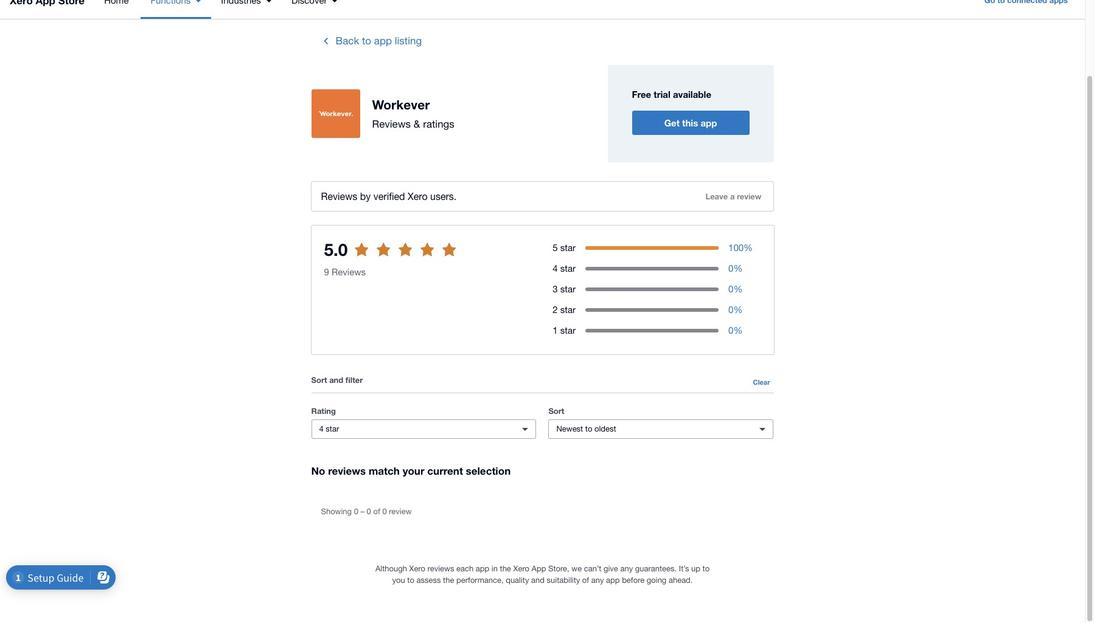 Task type: vqa. For each thing, say whether or not it's contained in the screenshot.
reviews to the right
yes



Task type: locate. For each thing, give the bounding box(es) containing it.
0 vertical spatial 4
[[553, 264, 558, 274]]

quality
[[506, 577, 529, 586]]

0 vertical spatial any
[[621, 565, 633, 574]]

app right this
[[701, 118, 717, 129]]

0 horizontal spatial the
[[443, 577, 454, 586]]

4 inside popup button
[[319, 425, 324, 434]]

reviews right no
[[328, 465, 366, 478]]

0 horizontal spatial reviews
[[328, 465, 366, 478]]

reviews inside although xero reviews each app in the xero app store, we can't give any guarantees. it's up to you to assess the performance, quality and suitability of any app before going ahead.
[[428, 565, 454, 574]]

xero
[[408, 191, 428, 202], [409, 565, 425, 574], [513, 565, 530, 574]]

to right skip
[[364, 251, 374, 263]]

back to app listing link
[[311, 31, 427, 51]]

and down app
[[531, 577, 545, 586]]

0 vertical spatial 4 star
[[553, 264, 576, 274]]

no
[[311, 465, 325, 478]]

any up before
[[621, 565, 633, 574]]

app inside back to app listing link
[[374, 35, 392, 47]]

to
[[362, 35, 371, 47], [364, 251, 374, 263], [586, 425, 593, 434], [703, 565, 710, 574], [407, 577, 415, 586]]

star right 2
[[560, 305, 576, 315]]

1 horizontal spatial reviews
[[376, 251, 412, 263]]

1 horizontal spatial 4
[[553, 264, 558, 274]]

xero left users.
[[408, 191, 428, 202]]

1 horizontal spatial sort
[[549, 407, 565, 416]]

showing
[[321, 507, 352, 517]]

and
[[329, 376, 343, 385], [531, 577, 545, 586]]

1 vertical spatial sort
[[549, 407, 565, 416]]

sort up rating at the left
[[311, 376, 327, 385]]

1 vertical spatial and
[[531, 577, 545, 586]]

of down can't
[[582, 577, 589, 586]]

to inside popup button
[[586, 425, 593, 434]]

to left oldest
[[586, 425, 593, 434]]

to right you
[[407, 577, 415, 586]]

back to app listing
[[336, 35, 422, 47]]

oldest
[[595, 425, 616, 434]]

reviews down skip
[[332, 267, 366, 278]]

give
[[604, 565, 618, 574]]

0 horizontal spatial sort
[[311, 376, 327, 385]]

&
[[414, 118, 420, 130]]

1 0 % from the top
[[729, 264, 743, 274]]

sort for sort and filter
[[311, 376, 327, 385]]

by
[[360, 191, 371, 202]]

trial
[[654, 89, 671, 100]]

list
[[415, 251, 428, 263]]

we
[[572, 565, 582, 574]]

0 horizontal spatial 4
[[319, 425, 324, 434]]

to right up
[[703, 565, 710, 574]]

star
[[560, 243, 576, 253], [560, 264, 576, 274], [560, 284, 576, 295], [560, 305, 576, 315], [560, 326, 576, 336], [326, 425, 339, 434]]

0 vertical spatial sort
[[311, 376, 327, 385]]

star right 3
[[560, 284, 576, 295]]

reviews down workever
[[372, 118, 411, 130]]

0 % for 1 star
[[729, 326, 743, 336]]

4 star button
[[311, 420, 537, 440]]

it's
[[679, 565, 689, 574]]

2 horizontal spatial reviews
[[428, 565, 454, 574]]

leave
[[706, 192, 728, 201]]

0 vertical spatial review
[[737, 192, 762, 201]]

reviews up assess
[[428, 565, 454, 574]]

workever
[[372, 97, 430, 112]]

2 star
[[553, 305, 576, 315]]

sort up newest
[[549, 407, 565, 416]]

to for back
[[362, 35, 371, 47]]

newest to oldest
[[557, 425, 616, 434]]

of
[[373, 507, 380, 517], [582, 577, 589, 586]]

0 vertical spatial reviews
[[376, 251, 412, 263]]

1 star
[[553, 326, 576, 336]]

9 reviews
[[324, 267, 366, 278]]

2 vertical spatial reviews
[[332, 267, 366, 278]]

verified
[[374, 191, 405, 202]]

4
[[553, 264, 558, 274], [319, 425, 324, 434]]

and left filter
[[329, 376, 343, 385]]

reviews
[[372, 118, 411, 130], [321, 191, 358, 202], [332, 267, 366, 278]]

1 vertical spatial 4
[[319, 425, 324, 434]]

1 vertical spatial the
[[443, 577, 454, 586]]

0 vertical spatial the
[[500, 565, 511, 574]]

%
[[744, 243, 753, 253], [734, 264, 743, 274], [734, 284, 743, 295], [734, 305, 743, 315], [734, 326, 743, 336]]

5 star
[[553, 243, 576, 253]]

app left listing
[[374, 35, 392, 47]]

any down can't
[[592, 577, 604, 586]]

5.0
[[324, 240, 348, 260]]

0
[[729, 264, 734, 274], [729, 284, 734, 295], [729, 305, 734, 315], [729, 326, 734, 336], [354, 507, 358, 517], [367, 507, 371, 517], [383, 507, 387, 517]]

newest
[[557, 425, 583, 434]]

4 star
[[553, 264, 576, 274], [319, 425, 339, 434]]

of right "–" at the left bottom of the page
[[373, 507, 380, 517]]

free
[[632, 89, 651, 100]]

menu
[[92, 0, 348, 19]]

the right assess
[[443, 577, 454, 586]]

2 0 % from the top
[[729, 284, 743, 295]]

0 horizontal spatial 4 star
[[319, 425, 339, 434]]

reviews
[[376, 251, 412, 263], [328, 465, 366, 478], [428, 565, 454, 574]]

1 vertical spatial 4 star
[[319, 425, 339, 434]]

leave a review
[[706, 192, 762, 201]]

4 down 5
[[553, 264, 558, 274]]

and inside although xero reviews each app in the xero app store, we can't give any guarantees. it's up to you to assess the performance, quality and suitability of any app before going ahead.
[[531, 577, 545, 586]]

the right in
[[500, 565, 511, 574]]

0 % for 4 star
[[729, 264, 743, 274]]

0 horizontal spatial any
[[592, 577, 604, 586]]

clear
[[753, 378, 770, 386]]

reviews left list on the left of the page
[[376, 251, 412, 263]]

app inside "get this app" link
[[701, 118, 717, 129]]

reviews inside workever reviews & ratings
[[372, 118, 411, 130]]

workever reviews & ratings
[[372, 97, 455, 130]]

3 star
[[553, 284, 576, 295]]

a
[[730, 192, 735, 201]]

rating
[[311, 407, 336, 416]]

0 horizontal spatial review
[[389, 507, 412, 517]]

app
[[532, 565, 546, 574]]

1 horizontal spatial and
[[531, 577, 545, 586]]

newest to oldest button
[[549, 420, 774, 440]]

reviews left the by
[[321, 191, 358, 202]]

1 horizontal spatial 4 star
[[553, 264, 576, 274]]

available
[[673, 89, 712, 100]]

1 horizontal spatial review
[[737, 192, 762, 201]]

sort and filter
[[311, 376, 363, 385]]

3 0 % from the top
[[729, 305, 743, 315]]

review
[[737, 192, 762, 201], [389, 507, 412, 517]]

review right "–" at the left bottom of the page
[[389, 507, 412, 517]]

to right back in the top of the page
[[362, 35, 371, 47]]

guarantees.
[[635, 565, 677, 574]]

review inside button
[[737, 192, 762, 201]]

4 star down '5 star'
[[553, 264, 576, 274]]

xero up quality
[[513, 565, 530, 574]]

1 horizontal spatial of
[[582, 577, 589, 586]]

4 down rating at the left
[[319, 425, 324, 434]]

0 %
[[729, 264, 743, 274], [729, 284, 743, 295], [729, 305, 743, 315], [729, 326, 743, 336]]

4 star inside popup button
[[319, 425, 339, 434]]

reviews for although
[[428, 565, 454, 574]]

star down rating at the left
[[326, 425, 339, 434]]

4 star down rating at the left
[[319, 425, 339, 434]]

2 vertical spatial reviews
[[428, 565, 454, 574]]

each
[[457, 565, 474, 574]]

no reviews match your current selection
[[311, 465, 511, 478]]

skip to reviews list
[[341, 251, 428, 263]]

free trial available
[[632, 89, 712, 100]]

4 0 % from the top
[[729, 326, 743, 336]]

the
[[500, 565, 511, 574], [443, 577, 454, 586]]

listing
[[395, 35, 422, 47]]

match
[[369, 465, 400, 478]]

assess
[[417, 577, 441, 586]]

app down give
[[606, 577, 620, 586]]

0 vertical spatial and
[[329, 376, 343, 385]]

review right the "a"
[[737, 192, 762, 201]]

selection
[[466, 465, 511, 478]]

1 vertical spatial of
[[582, 577, 589, 586]]

app
[[374, 35, 392, 47], [701, 118, 717, 129], [476, 565, 490, 574], [606, 577, 620, 586]]

% for 2 star
[[734, 305, 743, 315]]

reviews inside 'skip to reviews list' link
[[376, 251, 412, 263]]

get
[[665, 118, 680, 129]]

any
[[621, 565, 633, 574], [592, 577, 604, 586]]

clear button
[[750, 374, 774, 391]]

0 vertical spatial reviews
[[372, 118, 411, 130]]

0 horizontal spatial of
[[373, 507, 380, 517]]

sort
[[311, 376, 327, 385], [549, 407, 565, 416]]

although xero reviews each app in the xero app store, we can't give any guarantees. it's up to you to assess the performance, quality and suitability of any app before going ahead.
[[376, 565, 710, 586]]



Task type: describe. For each thing, give the bounding box(es) containing it.
before
[[622, 577, 645, 586]]

star down '5 star'
[[560, 264, 576, 274]]

% for 3 star
[[734, 284, 743, 295]]

store,
[[548, 565, 570, 574]]

you
[[392, 577, 405, 586]]

showing 0 – 0 of 0 review
[[321, 507, 412, 517]]

get this app link
[[632, 111, 750, 135]]

get this app
[[665, 118, 717, 129]]

1 vertical spatial review
[[389, 507, 412, 517]]

this
[[682, 118, 698, 129]]

skip
[[341, 251, 362, 263]]

9
[[324, 267, 329, 278]]

sort for sort
[[549, 407, 565, 416]]

in
[[492, 565, 498, 574]]

to for newest
[[586, 425, 593, 434]]

current
[[428, 465, 463, 478]]

1 horizontal spatial the
[[500, 565, 511, 574]]

5
[[553, 243, 558, 253]]

your
[[403, 465, 425, 478]]

3
[[553, 284, 558, 295]]

reviews for workever
[[372, 118, 411, 130]]

app left in
[[476, 565, 490, 574]]

although
[[376, 565, 407, 574]]

performance,
[[457, 577, 504, 586]]

–
[[361, 507, 365, 517]]

0 % for 3 star
[[729, 284, 743, 295]]

up
[[692, 565, 701, 574]]

2
[[553, 305, 558, 315]]

star right 1
[[560, 326, 576, 336]]

skip to reviews list link
[[331, 245, 439, 270]]

% for 5 star
[[744, 243, 753, 253]]

% for 4 star
[[734, 264, 743, 274]]

filter
[[346, 376, 363, 385]]

going
[[647, 577, 667, 586]]

1 horizontal spatial any
[[621, 565, 633, 574]]

reviews for 9
[[332, 267, 366, 278]]

back
[[336, 35, 359, 47]]

100 %
[[729, 243, 753, 253]]

can't
[[584, 565, 602, 574]]

star inside popup button
[[326, 425, 339, 434]]

star right 5
[[560, 243, 576, 253]]

0 % for 2 star
[[729, 305, 743, 315]]

ahead.
[[669, 577, 693, 586]]

1 vertical spatial reviews
[[328, 465, 366, 478]]

1 vertical spatial reviews
[[321, 191, 358, 202]]

0 horizontal spatial and
[[329, 376, 343, 385]]

1
[[553, 326, 558, 336]]

leave a review button
[[698, 187, 769, 206]]

reviews for skip
[[376, 251, 412, 263]]

100
[[729, 243, 744, 253]]

suitability
[[547, 577, 580, 586]]

of inside although xero reviews each app in the xero app store, we can't give any guarantees. it's up to you to assess the performance, quality and suitability of any app before going ahead.
[[582, 577, 589, 586]]

% for 1 star
[[734, 326, 743, 336]]

users.
[[430, 191, 457, 202]]

1 vertical spatial any
[[592, 577, 604, 586]]

ratings
[[423, 118, 455, 130]]

xero up assess
[[409, 565, 425, 574]]

0 vertical spatial of
[[373, 507, 380, 517]]

reviews by verified xero users.
[[321, 191, 457, 202]]

to for skip
[[364, 251, 374, 263]]



